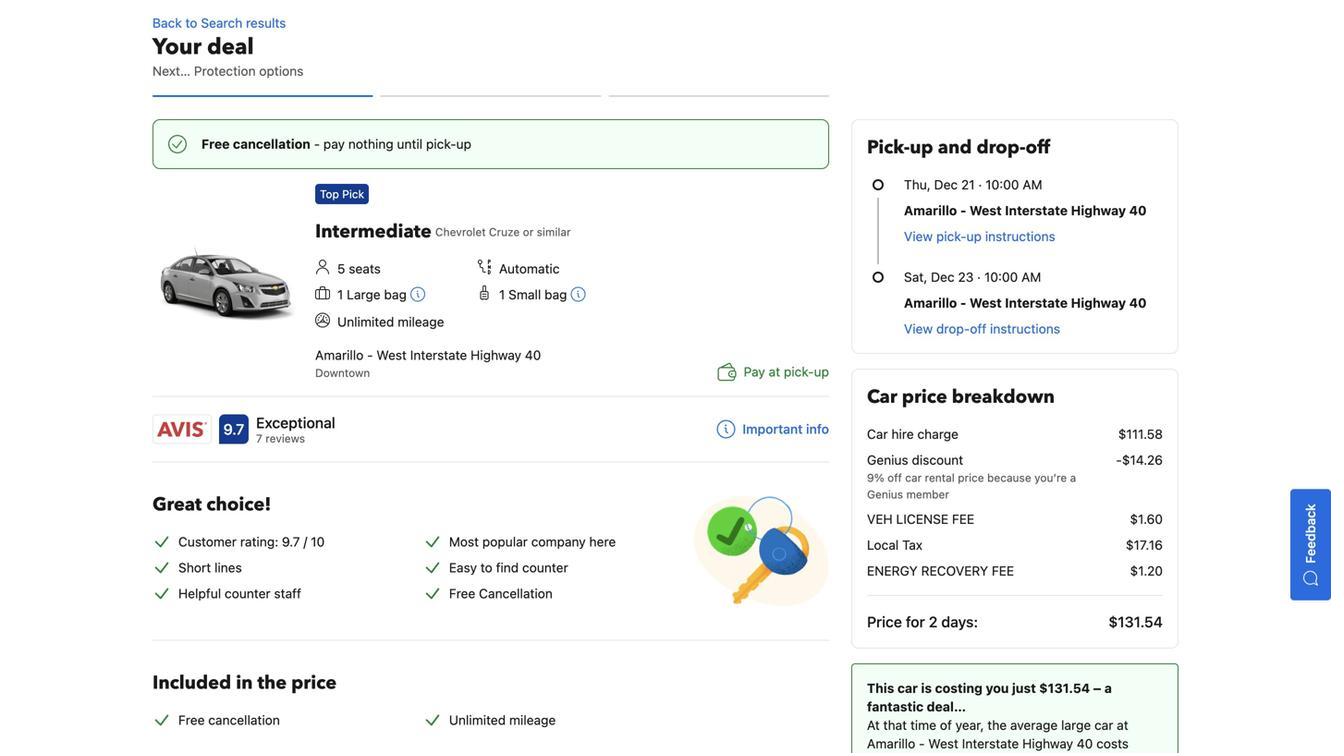 Task type: locate. For each thing, give the bounding box(es) containing it.
free for free cancellation
[[178, 713, 205, 728]]

genius
[[867, 453, 909, 468], [867, 488, 903, 501]]

easy to find counter
[[449, 560, 568, 575]]

pick- right 'pay'
[[784, 364, 814, 379]]

a inside this car is costing you just $131.54 – a fantastic deal… at that time of year, the average large car at amarillo - west interstate highway 40 cost
[[1105, 681, 1112, 696]]

car up hire
[[867, 385, 898, 410]]

0 vertical spatial to
[[185, 15, 197, 31]]

dec for 21
[[935, 177, 958, 192]]

0 vertical spatial $131.54
[[1109, 614, 1163, 631]]

2 view from the top
[[904, 321, 933, 337]]

1 vertical spatial car
[[898, 681, 918, 696]]

west down of
[[929, 737, 959, 752]]

10:00 right 23
[[985, 270, 1018, 285]]

1 car from the top
[[867, 385, 898, 410]]

genius up 9%
[[867, 453, 909, 468]]

0 vertical spatial the
[[257, 671, 287, 696]]

1 horizontal spatial off
[[970, 321, 987, 337]]

bag for 1 large bag
[[384, 287, 407, 302]]

1 horizontal spatial 9.7
[[282, 534, 300, 550]]

car hire charge
[[867, 427, 959, 442]]

and
[[938, 135, 972, 160]]

0 horizontal spatial pick-
[[426, 136, 456, 152]]

1 vertical spatial dec
[[931, 270, 955, 285]]

2 horizontal spatial pick-
[[937, 229, 967, 244]]

cancellation down in
[[208, 713, 280, 728]]

important info button
[[717, 420, 829, 439]]

1 left 'small'
[[499, 287, 505, 302]]

view up "sat,"
[[904, 229, 933, 244]]

a right –
[[1105, 681, 1112, 696]]

·
[[979, 177, 982, 192], [978, 270, 981, 285]]

amarillo - west interstate highway 40 up view drop-off instructions
[[904, 295, 1147, 311]]

1 tooltip arial label image from the left
[[410, 287, 425, 302]]

1 1 from the left
[[338, 287, 343, 302]]

1 vertical spatial counter
[[225, 586, 271, 601]]

view inside button
[[904, 321, 933, 337]]

1 amarillo - west interstate highway 40 from the top
[[904, 203, 1147, 218]]

car
[[867, 385, 898, 410], [867, 427, 888, 442]]

is
[[921, 681, 932, 696]]

this car is costing you just $131.54 – a fantastic deal… at that time of year, the average large car at amarillo - west interstate highway 40 cost
[[867, 681, 1129, 754]]

west
[[970, 203, 1002, 218], [970, 295, 1002, 311], [377, 348, 407, 363], [929, 737, 959, 752]]

bag right 'small'
[[545, 287, 567, 302]]

amarillo - west interstate highway 40 up view pick-up instructions
[[904, 203, 1147, 218]]

easy
[[449, 560, 477, 575]]

up up info
[[814, 364, 829, 379]]

instructions
[[986, 229, 1056, 244], [990, 321, 1061, 337]]

0 vertical spatial car
[[867, 385, 898, 410]]

local tax
[[867, 538, 923, 553]]

0 vertical spatial amarillo - west interstate highway 40
[[904, 203, 1147, 218]]

customer rating 9.7 exceptional element
[[256, 412, 335, 434]]

am right 21
[[1023, 177, 1043, 192]]

0 vertical spatial drop-
[[977, 135, 1026, 160]]

1 vertical spatial fee
[[992, 564, 1015, 579]]

0 horizontal spatial off
[[888, 472, 902, 485]]

9.7
[[223, 421, 244, 438], [282, 534, 300, 550]]

most
[[449, 534, 479, 550]]

drop- right and
[[977, 135, 1026, 160]]

included
[[153, 671, 231, 696]]

dec left 21
[[935, 177, 958, 192]]

2 1 from the left
[[499, 287, 505, 302]]

0 horizontal spatial unlimited mileage
[[338, 314, 444, 329]]

1 vertical spatial pick-
[[937, 229, 967, 244]]

at
[[867, 718, 880, 733]]

$131.54 left –
[[1040, 681, 1090, 696]]

at inside product card group
[[769, 364, 781, 379]]

2 car from the top
[[867, 427, 888, 442]]

to
[[185, 15, 197, 31], [481, 560, 493, 575]]

1 for 1 small bag
[[499, 287, 505, 302]]

1 vertical spatial am
[[1022, 270, 1042, 285]]

1 horizontal spatial fee
[[992, 564, 1015, 579]]

dec left 23
[[931, 270, 955, 285]]

rating:
[[240, 534, 279, 550]]

amarillo - west interstate highway 40 for thu, dec 21 · 10:00 am
[[904, 203, 1147, 218]]

9.7 left /
[[282, 534, 300, 550]]

car left hire
[[867, 427, 888, 442]]

2 horizontal spatial price
[[958, 472, 984, 485]]

because
[[988, 472, 1032, 485]]

1 bag from the left
[[384, 287, 407, 302]]

car for car price breakdown
[[867, 385, 898, 410]]

fee
[[952, 512, 975, 527], [992, 564, 1015, 579]]

1 horizontal spatial counter
[[522, 560, 568, 575]]

0 vertical spatial counter
[[522, 560, 568, 575]]

at right 'pay'
[[769, 364, 781, 379]]

west down the 1 large bag
[[377, 348, 407, 363]]

free down protection
[[202, 136, 230, 152]]

0 horizontal spatial bag
[[384, 287, 407, 302]]

0 vertical spatial dec
[[935, 177, 958, 192]]

1 vertical spatial to
[[481, 560, 493, 575]]

1 vertical spatial the
[[988, 718, 1007, 733]]

0 horizontal spatial drop-
[[937, 321, 970, 337]]

fee right recovery
[[992, 564, 1015, 579]]

view down "sat,"
[[904, 321, 933, 337]]

highway
[[1071, 203, 1126, 218], [1071, 295, 1126, 311], [471, 348, 522, 363], [1023, 737, 1074, 752]]

amarillo up downtown
[[315, 348, 364, 363]]

1 horizontal spatial the
[[988, 718, 1007, 733]]

free for free cancellation - pay nothing until pick-up
[[202, 136, 230, 152]]

am right 23
[[1022, 270, 1042, 285]]

amarillo down thu,
[[904, 203, 957, 218]]

pick
[[342, 188, 364, 201]]

instructions up sat, dec 23 · 10:00 am
[[986, 229, 1056, 244]]

of
[[940, 718, 952, 733]]

0 vertical spatial unlimited
[[338, 314, 394, 329]]

cancellation
[[233, 136, 311, 152], [208, 713, 280, 728]]

popular
[[483, 534, 528, 550]]

0 horizontal spatial mileage
[[398, 314, 444, 329]]

the
[[257, 671, 287, 696], [988, 718, 1007, 733]]

price up car hire charge
[[902, 385, 948, 410]]

· right 21
[[979, 177, 982, 192]]

· right 23
[[978, 270, 981, 285]]

1 vertical spatial ·
[[978, 270, 981, 285]]

1 vertical spatial 10:00
[[985, 270, 1018, 285]]

0 horizontal spatial fee
[[952, 512, 975, 527]]

9.7 left 7
[[223, 421, 244, 438]]

seats
[[349, 261, 381, 276]]

10:00 right 21
[[986, 177, 1020, 192]]

2 amarillo - west interstate highway 40 from the top
[[904, 295, 1147, 311]]

mileage
[[398, 314, 444, 329], [509, 713, 556, 728]]

in
[[236, 671, 253, 696]]

car right large
[[1095, 718, 1114, 733]]

tooltip arial label image right 1 small bag
[[571, 287, 586, 302]]

tooltip arial label image
[[410, 287, 425, 302], [571, 287, 586, 302]]

0 vertical spatial cancellation
[[233, 136, 311, 152]]

0 horizontal spatial tooltip arial label image
[[410, 287, 425, 302]]

west inside amarillo - west interstate highway 40 downtown
[[377, 348, 407, 363]]

1 horizontal spatial bag
[[545, 287, 567, 302]]

energy
[[867, 564, 918, 579]]

0 vertical spatial free
[[202, 136, 230, 152]]

1 horizontal spatial tooltip arial label image
[[571, 287, 586, 302]]

tooltip arial label image
[[410, 287, 425, 302], [571, 287, 586, 302]]

- down 23
[[961, 295, 967, 311]]

1 vertical spatial unlimited
[[449, 713, 506, 728]]

0 vertical spatial pick-
[[426, 136, 456, 152]]

amarillo down that
[[867, 737, 916, 752]]

0 vertical spatial ·
[[979, 177, 982, 192]]

view for view drop-off instructions
[[904, 321, 933, 337]]

price right rental at bottom right
[[958, 472, 984, 485]]

large
[[1062, 718, 1091, 733]]

1 horizontal spatial unlimited
[[449, 713, 506, 728]]

unlimited mileage inside product card group
[[338, 314, 444, 329]]

2 vertical spatial free
[[178, 713, 205, 728]]

10:00
[[986, 177, 1020, 192], [985, 270, 1018, 285]]

1 horizontal spatial a
[[1105, 681, 1112, 696]]

up up sat, dec 23 · 10:00 am
[[967, 229, 982, 244]]

0 horizontal spatial the
[[257, 671, 287, 696]]

drop- down 23
[[937, 321, 970, 337]]

1 horizontal spatial to
[[481, 560, 493, 575]]

$131.54 inside this car is costing you just $131.54 – a fantastic deal… at that time of year, the average large car at amarillo - west interstate highway 40 cost
[[1040, 681, 1090, 696]]

to right back
[[185, 15, 197, 31]]

1 horizontal spatial 1
[[499, 287, 505, 302]]

costing
[[935, 681, 983, 696]]

am for thu, dec 21 · 10:00 am
[[1023, 177, 1043, 192]]

0 vertical spatial car
[[906, 472, 922, 485]]

car left "is"
[[898, 681, 918, 696]]

tooltip arial label image right 1 small bag
[[571, 287, 586, 302]]

hire
[[892, 427, 914, 442]]

0 vertical spatial price
[[902, 385, 948, 410]]

40
[[1130, 203, 1147, 218], [1130, 295, 1147, 311], [525, 348, 541, 363], [1077, 737, 1093, 752]]

pay
[[324, 136, 345, 152]]

2 vertical spatial car
[[1095, 718, 1114, 733]]

off up thu, dec 21 · 10:00 am
[[1026, 135, 1051, 160]]

$14.26
[[1122, 453, 1163, 468]]

1 vertical spatial instructions
[[990, 321, 1061, 337]]

0 vertical spatial fee
[[952, 512, 975, 527]]

to left find
[[481, 560, 493, 575]]

$131.54
[[1109, 614, 1163, 631], [1040, 681, 1090, 696]]

pick-up and drop-off
[[867, 135, 1051, 160]]

off down sat, dec 23 · 10:00 am
[[970, 321, 987, 337]]

1 horizontal spatial tooltip arial label image
[[571, 287, 586, 302]]

1 vertical spatial 9.7
[[282, 534, 300, 550]]

0 vertical spatial instructions
[[986, 229, 1056, 244]]

am for sat, dec 23 · 10:00 am
[[1022, 270, 1042, 285]]

1 vertical spatial car
[[867, 427, 888, 442]]

instructions inside button
[[986, 229, 1056, 244]]

fee for veh license fee
[[952, 512, 975, 527]]

1 vertical spatial drop-
[[937, 321, 970, 337]]

this
[[867, 681, 895, 696]]

free cancellation
[[178, 713, 280, 728]]

1 horizontal spatial pick-
[[784, 364, 814, 379]]

0 horizontal spatial counter
[[225, 586, 271, 601]]

0 horizontal spatial 9.7
[[223, 421, 244, 438]]

0 horizontal spatial unlimited
[[338, 314, 394, 329]]

1
[[338, 287, 343, 302], [499, 287, 505, 302]]

1 vertical spatial off
[[970, 321, 987, 337]]

fee right license
[[952, 512, 975, 527]]

0 vertical spatial unlimited mileage
[[338, 314, 444, 329]]

counter
[[522, 560, 568, 575], [225, 586, 271, 601]]

1 vertical spatial genius
[[867, 488, 903, 501]]

free
[[202, 136, 230, 152], [449, 586, 476, 601], [178, 713, 205, 728]]

1 view from the top
[[904, 229, 933, 244]]

1 vertical spatial view
[[904, 321, 933, 337]]

pick-
[[867, 135, 910, 160]]

0 vertical spatial genius
[[867, 453, 909, 468]]

1 horizontal spatial at
[[1117, 718, 1129, 733]]

pick- right until
[[426, 136, 456, 152]]

a right you're
[[1070, 472, 1077, 485]]

exceptional 7 reviews
[[256, 414, 335, 445]]

product card group
[[153, 177, 852, 447]]

tooltip arial label image for 1 large bag
[[410, 287, 425, 302]]

drop-
[[977, 135, 1026, 160], [937, 321, 970, 337]]

0 vertical spatial at
[[769, 364, 781, 379]]

10
[[311, 534, 325, 550]]

off inside view drop-off instructions button
[[970, 321, 987, 337]]

view drop-off instructions button
[[904, 320, 1061, 338]]

1 vertical spatial $131.54
[[1040, 681, 1090, 696]]

2 vertical spatial off
[[888, 472, 902, 485]]

off right 9%
[[888, 472, 902, 485]]

back to search results your deal next… protection options
[[153, 15, 304, 79]]

0 vertical spatial mileage
[[398, 314, 444, 329]]

off inside genius discount 9% off car rental price because you're a genius member
[[888, 472, 902, 485]]

at right large
[[1117, 718, 1129, 733]]

tooltip arial label image right the 1 large bag
[[410, 287, 425, 302]]

amarillo
[[904, 203, 957, 218], [904, 295, 957, 311], [315, 348, 364, 363], [867, 737, 916, 752]]

0 vertical spatial 9.7
[[223, 421, 244, 438]]

helpful counter staff
[[178, 586, 301, 601]]

tooltip arial label image right the 1 large bag
[[410, 287, 425, 302]]

free down the easy
[[449, 586, 476, 601]]

price right in
[[291, 671, 337, 696]]

2 tooltip arial label image from the left
[[571, 287, 586, 302]]

1 tooltip arial label image from the left
[[410, 287, 425, 302]]

0 vertical spatial view
[[904, 229, 933, 244]]

40 inside this car is costing you just $131.54 – a fantastic deal… at that time of year, the average large car at amarillo - west interstate highway 40 cost
[[1077, 737, 1093, 752]]

1 small bag
[[499, 287, 567, 302]]

1 large bag
[[338, 287, 407, 302]]

0 vertical spatial a
[[1070, 472, 1077, 485]]

choice!
[[206, 492, 271, 518]]

2 horizontal spatial off
[[1026, 135, 1051, 160]]

bag
[[384, 287, 407, 302], [545, 287, 567, 302]]

downtown
[[315, 366, 370, 379]]

interstate inside amarillo - west interstate highway 40 downtown
[[410, 348, 467, 363]]

view pick-up instructions
[[904, 229, 1056, 244]]

view inside button
[[904, 229, 933, 244]]

counter down most popular company here
[[522, 560, 568, 575]]

view
[[904, 229, 933, 244], [904, 321, 933, 337]]

- down time
[[919, 737, 925, 752]]

0 horizontal spatial at
[[769, 364, 781, 379]]

the right in
[[257, 671, 287, 696]]

1 genius from the top
[[867, 453, 909, 468]]

veh
[[867, 512, 893, 527]]

interstate
[[1005, 203, 1068, 218], [1005, 295, 1068, 311], [410, 348, 467, 363], [962, 737, 1019, 752]]

reviews
[[266, 432, 305, 445]]

you're
[[1035, 472, 1067, 485]]

1 for 1 large bag
[[338, 287, 343, 302]]

instructions up breakdown at right bottom
[[990, 321, 1061, 337]]

back to search results link
[[153, 14, 829, 32]]

1 left large
[[338, 287, 343, 302]]

genius down 9%
[[867, 488, 903, 501]]

0 vertical spatial 10:00
[[986, 177, 1020, 192]]

0 horizontal spatial to
[[185, 15, 197, 31]]

0 vertical spatial am
[[1023, 177, 1043, 192]]

amarillo - west interstate highway 40 for sat, dec 23 · 10:00 am
[[904, 295, 1147, 311]]

$131.54 down the $1.20
[[1109, 614, 1163, 631]]

at inside this car is costing you just $131.54 – a fantastic deal… at that time of year, the average large car at amarillo - west interstate highway 40 cost
[[1117, 718, 1129, 733]]

2 tooltip arial label image from the left
[[571, 287, 586, 302]]

interstate inside this car is costing you just $131.54 – a fantastic deal… at that time of year, the average large car at amarillo - west interstate highway 40 cost
[[962, 737, 1019, 752]]

1 vertical spatial cancellation
[[208, 713, 280, 728]]

1 vertical spatial price
[[958, 472, 984, 485]]

info
[[806, 421, 829, 437]]

0 horizontal spatial $131.54
[[1040, 681, 1090, 696]]

1 vertical spatial a
[[1105, 681, 1112, 696]]

the right 'year,'
[[988, 718, 1007, 733]]

view drop-off instructions
[[904, 321, 1061, 337]]

10:00 for 21
[[986, 177, 1020, 192]]

0 horizontal spatial price
[[291, 671, 337, 696]]

staff
[[274, 586, 301, 601]]

cancellation left "pay"
[[233, 136, 311, 152]]

0 horizontal spatial 1
[[338, 287, 343, 302]]

bag right large
[[384, 287, 407, 302]]

2 bag from the left
[[545, 287, 567, 302]]

pick- up 23
[[937, 229, 967, 244]]

dec
[[935, 177, 958, 192], [931, 270, 955, 285]]

to inside back to search results your deal next… protection options
[[185, 15, 197, 31]]

car up member
[[906, 472, 922, 485]]

price inside genius discount 9% off car rental price because you're a genius member
[[958, 472, 984, 485]]

short
[[178, 560, 211, 575]]

instructions inside button
[[990, 321, 1061, 337]]

next…
[[153, 63, 191, 79]]

1 vertical spatial free
[[449, 586, 476, 601]]

1 horizontal spatial mileage
[[509, 713, 556, 728]]

important info
[[743, 421, 829, 437]]

counter down lines at left bottom
[[225, 586, 271, 601]]

drop- inside button
[[937, 321, 970, 337]]

cruze
[[489, 226, 520, 239]]

- down $111.58
[[1116, 453, 1122, 468]]

1 vertical spatial at
[[1117, 718, 1129, 733]]

2 vertical spatial pick-
[[784, 364, 814, 379]]

0 horizontal spatial tooltip arial label image
[[410, 287, 425, 302]]

protection
[[194, 63, 256, 79]]

- inside amarillo - west interstate highway 40 downtown
[[367, 348, 373, 363]]

1 horizontal spatial unlimited mileage
[[449, 713, 556, 728]]

amarillo - west interstate highway 40
[[904, 203, 1147, 218], [904, 295, 1147, 311]]

$1.60
[[1130, 512, 1163, 527]]

0 horizontal spatial a
[[1070, 472, 1077, 485]]

free down included
[[178, 713, 205, 728]]

am
[[1023, 177, 1043, 192], [1022, 270, 1042, 285]]

1 vertical spatial amarillo - west interstate highway 40
[[904, 295, 1147, 311]]

- up downtown
[[367, 348, 373, 363]]

or
[[523, 226, 534, 239]]



Task type: describe. For each thing, give the bounding box(es) containing it.
just
[[1012, 681, 1036, 696]]

short lines
[[178, 560, 242, 575]]

1 horizontal spatial drop-
[[977, 135, 1026, 160]]

1 vertical spatial unlimited mileage
[[449, 713, 556, 728]]

21
[[962, 177, 975, 192]]

results
[[246, 15, 286, 31]]

customer rating: 9.7 / 10
[[178, 534, 325, 550]]

chevrolet
[[435, 226, 486, 239]]

-$14.26
[[1116, 453, 1163, 468]]

lines
[[215, 560, 242, 575]]

up right until
[[456, 136, 472, 152]]

member
[[907, 488, 950, 501]]

pick- inside product card group
[[784, 364, 814, 379]]

tooltip arial label image for 1 large bag
[[410, 287, 425, 302]]

feedback
[[1303, 504, 1319, 564]]

pay at pick-up
[[744, 364, 829, 379]]

· for 21
[[979, 177, 982, 192]]

to for easy to find counter
[[481, 560, 493, 575]]

your
[[153, 32, 202, 62]]

9.7 element
[[219, 415, 249, 444]]

amarillo down "sat,"
[[904, 295, 957, 311]]

average
[[1011, 718, 1058, 733]]

small
[[509, 287, 541, 302]]

highway inside this car is costing you just $131.54 – a fantastic deal… at that time of year, the average large car at amarillo - west interstate highway 40 cost
[[1023, 737, 1074, 752]]

similar
[[537, 226, 571, 239]]

1 vertical spatial mileage
[[509, 713, 556, 728]]

cancellation for free cancellation
[[208, 713, 280, 728]]

energy recovery fee
[[867, 564, 1015, 579]]

that
[[884, 718, 907, 733]]

genius discount 9% off car rental price because you're a genius member
[[867, 453, 1077, 501]]

cancellation for free cancellation - pay nothing until pick-up
[[233, 136, 311, 152]]

pick- inside button
[[937, 229, 967, 244]]

free cancellation - pay nothing until pick-up
[[202, 136, 472, 152]]

top pick
[[320, 188, 364, 201]]

days:
[[942, 614, 978, 631]]

- down 21
[[961, 203, 967, 218]]

9.7 inside product card group
[[223, 421, 244, 438]]

car inside genius discount 9% off car rental price because you're a genius member
[[906, 472, 922, 485]]

5
[[338, 261, 345, 276]]

breakdown
[[952, 385, 1055, 410]]

amarillo inside amarillo - west interstate highway 40 downtown
[[315, 348, 364, 363]]

a inside genius discount 9% off car rental price because you're a genius member
[[1070, 472, 1077, 485]]

west inside this car is costing you just $131.54 – a fantastic deal… at that time of year, the average large car at amarillo - west interstate highway 40 cost
[[929, 737, 959, 752]]

discount
[[912, 453, 964, 468]]

for
[[906, 614, 925, 631]]

large
[[347, 287, 381, 302]]

until
[[397, 136, 423, 152]]

free for free cancellation
[[449, 586, 476, 601]]

the inside this car is costing you just $131.54 – a fantastic deal… at that time of year, the average large car at amarillo - west interstate highway 40 cost
[[988, 718, 1007, 733]]

tooltip arial label image for 1 small bag
[[571, 287, 586, 302]]

up left and
[[910, 135, 934, 160]]

bag for 1 small bag
[[545, 287, 567, 302]]

view for view pick-up instructions
[[904, 229, 933, 244]]

options
[[259, 63, 304, 79]]

tooltip arial label image for 1 small bag
[[571, 287, 586, 302]]

unlimited inside product card group
[[338, 314, 394, 329]]

helpful
[[178, 586, 221, 601]]

amarillo - west interstate highway 40 downtown
[[315, 348, 541, 379]]

1 horizontal spatial price
[[902, 385, 948, 410]]

thu, dec 21 · 10:00 am
[[904, 177, 1043, 192]]

up inside product card group
[[814, 364, 829, 379]]

1 horizontal spatial $131.54
[[1109, 614, 1163, 631]]

great
[[153, 492, 202, 518]]

$111.58
[[1119, 427, 1163, 442]]

instructions for view drop-off instructions
[[990, 321, 1061, 337]]

here
[[589, 534, 616, 550]]

dec for 23
[[931, 270, 955, 285]]

sat,
[[904, 270, 928, 285]]

instructions for view pick-up instructions
[[986, 229, 1056, 244]]

price for 2 days:
[[867, 614, 978, 631]]

year,
[[956, 718, 984, 733]]

9%
[[867, 472, 885, 485]]

pay
[[744, 364, 765, 379]]

2 genius from the top
[[867, 488, 903, 501]]

nothing
[[348, 136, 394, 152]]

highway inside amarillo - west interstate highway 40 downtown
[[471, 348, 522, 363]]

next page is protection options note
[[153, 62, 829, 80]]

most popular company here
[[449, 534, 616, 550]]

sat, dec 23 · 10:00 am
[[904, 270, 1042, 285]]

search
[[201, 15, 242, 31]]

10:00 for 23
[[985, 270, 1018, 285]]

important
[[743, 421, 803, 437]]

west up view drop-off instructions
[[970, 295, 1002, 311]]

–
[[1094, 681, 1102, 696]]

$17.16
[[1126, 538, 1163, 553]]

recovery
[[921, 564, 989, 579]]

free cancellation
[[449, 586, 553, 601]]

exceptional
[[256, 414, 335, 432]]

view pick-up instructions button
[[904, 227, 1056, 246]]

/
[[304, 534, 307, 550]]

veh license fee
[[867, 512, 975, 527]]

license
[[896, 512, 949, 527]]

2
[[929, 614, 938, 631]]

car price breakdown
[[867, 385, 1055, 410]]

fee for energy recovery fee
[[992, 564, 1015, 579]]

- inside this car is costing you just $131.54 – a fantastic deal… at that time of year, the average large car at amarillo - west interstate highway 40 cost
[[919, 737, 925, 752]]

feedback button
[[1291, 489, 1332, 601]]

rental
[[925, 472, 955, 485]]

deal
[[207, 32, 254, 62]]

0 vertical spatial off
[[1026, 135, 1051, 160]]

amarillo inside this car is costing you just $131.54 – a fantastic deal… at that time of year, the average large car at amarillo - west interstate highway 40 cost
[[867, 737, 916, 752]]

included in the price
[[153, 671, 337, 696]]

tax
[[903, 538, 923, 553]]

$1.20
[[1131, 564, 1163, 579]]

5 seats
[[338, 261, 381, 276]]

west up view pick-up instructions
[[970, 203, 1002, 218]]

supplied by rc - avis image
[[153, 415, 211, 443]]

top
[[320, 188, 339, 201]]

to for back to search results your deal next… protection options
[[185, 15, 197, 31]]

2 vertical spatial price
[[291, 671, 337, 696]]

you
[[986, 681, 1009, 696]]

price
[[867, 614, 902, 631]]

40 inside amarillo - west interstate highway 40 downtown
[[525, 348, 541, 363]]

find
[[496, 560, 519, 575]]

up inside view pick-up instructions button
[[967, 229, 982, 244]]

· for 23
[[978, 270, 981, 285]]

mileage inside product card group
[[398, 314, 444, 329]]

car for car hire charge
[[867, 427, 888, 442]]

intermediate
[[315, 219, 432, 245]]

- left "pay"
[[314, 136, 320, 152]]

local
[[867, 538, 899, 553]]



Task type: vqa. For each thing, say whether or not it's contained in the screenshot.


